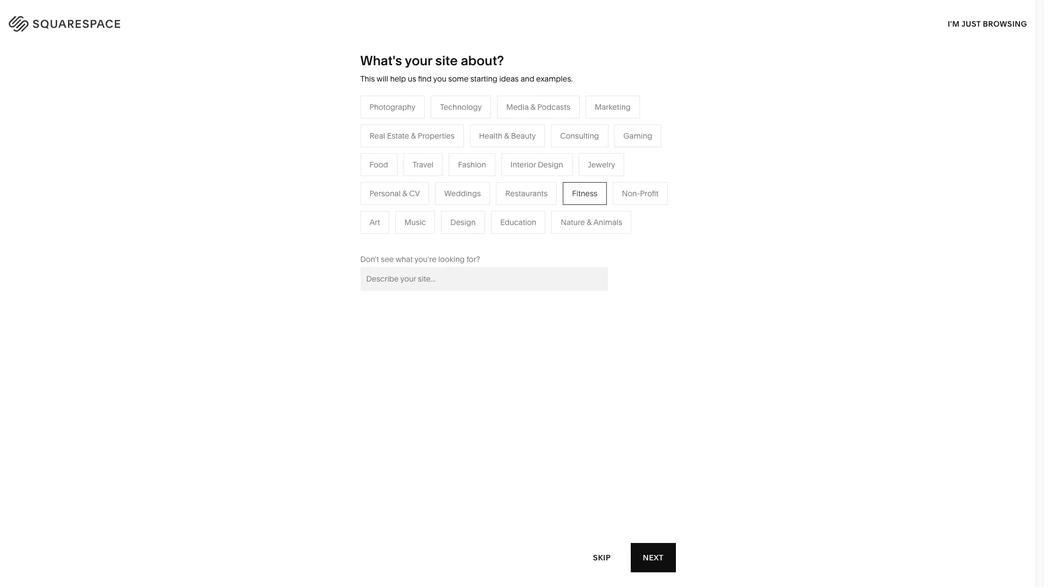 Task type: describe. For each thing, give the bounding box(es) containing it.
degraw image
[[372, 372, 665, 588]]

0 horizontal spatial restaurants
[[394, 167, 436, 177]]

0 horizontal spatial fitness
[[509, 184, 534, 194]]

ideas
[[500, 74, 519, 84]]

decor
[[539, 151, 561, 161]]

& inside 'radio'
[[587, 218, 592, 227]]

weddings link
[[394, 216, 441, 226]]

Interior Design radio
[[502, 153, 573, 176]]

food
[[370, 160, 388, 170]]

Don't see what you're looking for? field
[[361, 267, 608, 291]]

media & podcasts link
[[394, 184, 469, 194]]

Food radio
[[361, 153, 398, 176]]

Education radio
[[491, 211, 546, 234]]

nature & animals link
[[509, 167, 581, 177]]

log
[[995, 17, 1013, 27]]

home & decor link
[[509, 151, 572, 161]]

design inside "radio"
[[451, 218, 476, 227]]

Music radio
[[396, 211, 436, 234]]

0 vertical spatial animals
[[541, 167, 570, 177]]

log             in link
[[995, 17, 1023, 27]]

1 vertical spatial weddings
[[394, 216, 430, 226]]

don't
[[361, 255, 379, 264]]

home & decor
[[509, 151, 561, 161]]

art
[[370, 218, 380, 227]]

Gaming radio
[[615, 125, 662, 147]]

i'm
[[948, 19, 960, 29]]

non-profit
[[622, 189, 659, 199]]

next button
[[631, 544, 676, 573]]

for?
[[467, 255, 480, 264]]

jewelry
[[588, 160, 616, 170]]

Real Estate & Properties radio
[[361, 125, 464, 147]]

1 vertical spatial media
[[394, 184, 416, 194]]

you're
[[415, 255, 437, 264]]

fashion
[[458, 160, 486, 170]]

fitness inside "option"
[[572, 189, 598, 199]]

real inside "option"
[[370, 131, 385, 141]]

what
[[396, 255, 413, 264]]

travel down real estate & properties "option"
[[394, 151, 415, 161]]

fitness link
[[509, 184, 545, 194]]

this
[[361, 74, 375, 84]]

1 horizontal spatial real
[[394, 233, 410, 243]]

some
[[449, 74, 469, 84]]

real estate & properties link
[[394, 233, 490, 243]]

squarespace logo link
[[22, 13, 222, 30]]

browsing
[[984, 19, 1028, 29]]

profit
[[641, 189, 659, 199]]

properties inside "option"
[[418, 131, 455, 141]]

Restaurants radio
[[496, 182, 557, 205]]

squarespace logo image
[[22, 13, 143, 30]]

consulting
[[561, 131, 599, 141]]

restaurants link
[[394, 167, 447, 177]]

Design radio
[[442, 211, 485, 234]]

what's
[[361, 53, 402, 69]]

Consulting radio
[[551, 125, 609, 147]]

Weddings radio
[[435, 182, 490, 205]]

nature & animals inside 'radio'
[[561, 218, 623, 227]]

Jewelry radio
[[579, 153, 625, 176]]

health & beauty
[[479, 131, 536, 141]]

Nature & Animals radio
[[552, 211, 632, 234]]

estate inside "option"
[[387, 131, 409, 141]]

1 vertical spatial estate
[[411, 233, 434, 243]]

1 vertical spatial real estate & properties
[[394, 233, 479, 243]]

home
[[509, 151, 531, 161]]

animals inside nature & animals 'radio'
[[594, 218, 623, 227]]

health
[[479, 131, 503, 141]]

events
[[394, 200, 418, 210]]

0 horizontal spatial media & podcasts
[[394, 184, 458, 194]]

Media & Podcasts radio
[[497, 96, 580, 119]]

cv
[[409, 189, 420, 199]]

Travel radio
[[404, 153, 443, 176]]

0 vertical spatial nature & animals
[[509, 167, 570, 177]]

community
[[279, 200, 321, 210]]



Task type: locate. For each thing, give the bounding box(es) containing it.
nature & animals down 'fitness' "option"
[[561, 218, 623, 227]]

fitness
[[509, 184, 534, 194], [572, 189, 598, 199]]

what's your site about? this will help us find you some starting ideas and examples.
[[361, 53, 573, 84]]

travel up media & podcasts link
[[413, 160, 434, 170]]

&
[[531, 102, 536, 112], [411, 131, 416, 141], [505, 131, 509, 141], [532, 151, 537, 161], [535, 167, 540, 177], [418, 184, 423, 194], [403, 189, 408, 199], [323, 200, 328, 210], [587, 218, 592, 227], [435, 233, 440, 243]]

you
[[434, 74, 447, 84]]

Fitness radio
[[563, 182, 607, 205]]

1 vertical spatial nature & animals
[[561, 218, 623, 227]]

0 vertical spatial weddings
[[445, 189, 481, 199]]

Marketing radio
[[586, 96, 640, 119]]

nature & animals
[[509, 167, 570, 177], [561, 218, 623, 227]]

in
[[1014, 17, 1023, 27]]

estate down 'music'
[[411, 233, 434, 243]]

Photography radio
[[361, 96, 425, 119]]

1 horizontal spatial nature
[[561, 218, 585, 227]]

0 vertical spatial nature
[[509, 167, 533, 177]]

examples.
[[537, 74, 573, 84]]

i'm just browsing link
[[948, 9, 1028, 39]]

Non-Profit radio
[[613, 182, 668, 205]]

1 horizontal spatial media & podcasts
[[507, 102, 571, 112]]

weddings up "design" "radio"
[[445, 189, 481, 199]]

weddings down events link
[[394, 216, 430, 226]]

nature
[[509, 167, 533, 177], [561, 218, 585, 227]]

non- inside option
[[622, 189, 641, 199]]

1 vertical spatial animals
[[594, 218, 623, 227]]

education
[[501, 218, 537, 227]]

degraw element
[[372, 372, 665, 588]]

1 horizontal spatial media
[[507, 102, 529, 112]]

estate
[[387, 131, 409, 141], [411, 233, 434, 243]]

interior
[[511, 160, 536, 170]]

0 vertical spatial media & podcasts
[[507, 102, 571, 112]]

community & non-profits link
[[279, 200, 381, 210]]

properties up the looking
[[442, 233, 479, 243]]

& inside "option"
[[411, 131, 416, 141]]

non- down jewelry "radio"
[[622, 189, 641, 199]]

0 vertical spatial non-
[[622, 189, 641, 199]]

travel
[[394, 151, 415, 161], [413, 160, 434, 170]]

podcasts
[[538, 102, 571, 112], [425, 184, 458, 194]]

media & podcasts down restaurants link
[[394, 184, 458, 194]]

see
[[381, 255, 394, 264]]

us
[[408, 74, 416, 84]]

animals down 'fitness' "option"
[[594, 218, 623, 227]]

design
[[538, 160, 564, 170], [451, 218, 476, 227]]

fitness down interior
[[509, 184, 534, 194]]

0 vertical spatial media
[[507, 102, 529, 112]]

1 horizontal spatial estate
[[411, 233, 434, 243]]

properties up the travel radio
[[418, 131, 455, 141]]

restaurants
[[394, 167, 436, 177], [506, 189, 548, 199]]

non- right community
[[329, 200, 348, 210]]

nature & animals down home & decor link
[[509, 167, 570, 177]]

1 vertical spatial restaurants
[[506, 189, 548, 199]]

0 horizontal spatial podcasts
[[425, 184, 458, 194]]

media
[[507, 102, 529, 112], [394, 184, 416, 194]]

0 horizontal spatial estate
[[387, 131, 409, 141]]

0 horizontal spatial non-
[[329, 200, 348, 210]]

media & podcasts down and
[[507, 102, 571, 112]]

weddings inside weddings option
[[445, 189, 481, 199]]

technology
[[440, 102, 482, 112]]

real estate & properties up you're
[[394, 233, 479, 243]]

fitness up nature & animals 'radio'
[[572, 189, 598, 199]]

animals
[[541, 167, 570, 177], [594, 218, 623, 227]]

media & podcasts inside option
[[507, 102, 571, 112]]

podcasts inside option
[[538, 102, 571, 112]]

0 vertical spatial podcasts
[[538, 102, 571, 112]]

weddings
[[445, 189, 481, 199], [394, 216, 430, 226]]

travel link
[[394, 151, 426, 161]]

podcasts down restaurants link
[[425, 184, 458, 194]]

real
[[370, 131, 385, 141], [394, 233, 410, 243]]

real up food
[[370, 131, 385, 141]]

Art radio
[[361, 211, 390, 234]]

nature inside 'radio'
[[561, 218, 585, 227]]

real estate & properties inside "option"
[[370, 131, 455, 141]]

events link
[[394, 200, 429, 210]]

profits
[[348, 200, 370, 210]]

0 vertical spatial restaurants
[[394, 167, 436, 177]]

restaurants inside option
[[506, 189, 548, 199]]

1 vertical spatial design
[[451, 218, 476, 227]]

0 horizontal spatial design
[[451, 218, 476, 227]]

and
[[521, 74, 535, 84]]

media inside option
[[507, 102, 529, 112]]

restaurants down travel link on the top left of page
[[394, 167, 436, 177]]

1 horizontal spatial animals
[[594, 218, 623, 227]]

1 vertical spatial nature
[[561, 218, 585, 227]]

help
[[390, 74, 406, 84]]

1 horizontal spatial design
[[538, 160, 564, 170]]

media up events on the top of page
[[394, 184, 416, 194]]

1 horizontal spatial podcasts
[[538, 102, 571, 112]]

0 horizontal spatial weddings
[[394, 216, 430, 226]]

about?
[[461, 53, 504, 69]]

looking
[[439, 255, 465, 264]]

nature down home
[[509, 167, 533, 177]]

0 horizontal spatial nature
[[509, 167, 533, 177]]

estate up travel link on the top left of page
[[387, 131, 409, 141]]

1 horizontal spatial restaurants
[[506, 189, 548, 199]]

design inside option
[[538, 160, 564, 170]]

media up "beauty"
[[507, 102, 529, 112]]

your
[[405, 53, 433, 69]]

properties
[[418, 131, 455, 141], [442, 233, 479, 243]]

Personal & CV radio
[[361, 182, 429, 205]]

personal
[[370, 189, 401, 199]]

& inside option
[[531, 102, 536, 112]]

0 horizontal spatial animals
[[541, 167, 570, 177]]

media & podcasts
[[507, 102, 571, 112], [394, 184, 458, 194]]

photography
[[370, 102, 416, 112]]

starting
[[471, 74, 498, 84]]

i'm just browsing
[[948, 19, 1028, 29]]

0 vertical spatial properties
[[418, 131, 455, 141]]

nature down 'fitness' "option"
[[561, 218, 585, 227]]

Technology radio
[[431, 96, 491, 119]]

personal & cv
[[370, 189, 420, 199]]

just
[[962, 19, 982, 29]]

1 vertical spatial real
[[394, 233, 410, 243]]

non-
[[622, 189, 641, 199], [329, 200, 348, 210]]

skip
[[593, 553, 611, 563]]

will
[[377, 74, 389, 84]]

real estate & properties
[[370, 131, 455, 141], [394, 233, 479, 243]]

1 horizontal spatial non-
[[622, 189, 641, 199]]

interior design
[[511, 160, 564, 170]]

gaming
[[624, 131, 653, 141]]

music
[[405, 218, 426, 227]]

0 horizontal spatial real
[[370, 131, 385, 141]]

restaurants down nature & animals link
[[506, 189, 548, 199]]

1 horizontal spatial fitness
[[572, 189, 598, 199]]

real down 'music'
[[394, 233, 410, 243]]

0 vertical spatial design
[[538, 160, 564, 170]]

find
[[418, 74, 432, 84]]

0 vertical spatial real estate & properties
[[370, 131, 455, 141]]

next
[[643, 553, 664, 563]]

site
[[436, 53, 458, 69]]

1 vertical spatial properties
[[442, 233, 479, 243]]

1 vertical spatial non-
[[329, 200, 348, 210]]

log             in
[[995, 17, 1023, 27]]

skip button
[[581, 543, 623, 573]]

don't see what you're looking for?
[[361, 255, 480, 264]]

beauty
[[511, 131, 536, 141]]

Fashion radio
[[449, 153, 496, 176]]

0 vertical spatial estate
[[387, 131, 409, 141]]

0 vertical spatial real
[[370, 131, 385, 141]]

animals down decor
[[541, 167, 570, 177]]

community & non-profits
[[279, 200, 370, 210]]

1 vertical spatial media & podcasts
[[394, 184, 458, 194]]

real estate & properties up travel link on the top left of page
[[370, 131, 455, 141]]

travel inside radio
[[413, 160, 434, 170]]

0 horizontal spatial media
[[394, 184, 416, 194]]

1 horizontal spatial weddings
[[445, 189, 481, 199]]

Health & Beauty radio
[[470, 125, 545, 147]]

marketing
[[595, 102, 631, 112]]

podcasts down examples.
[[538, 102, 571, 112]]

1 vertical spatial podcasts
[[425, 184, 458, 194]]



Task type: vqa. For each thing, say whether or not it's contained in the screenshot.
top Nature & Animals
yes



